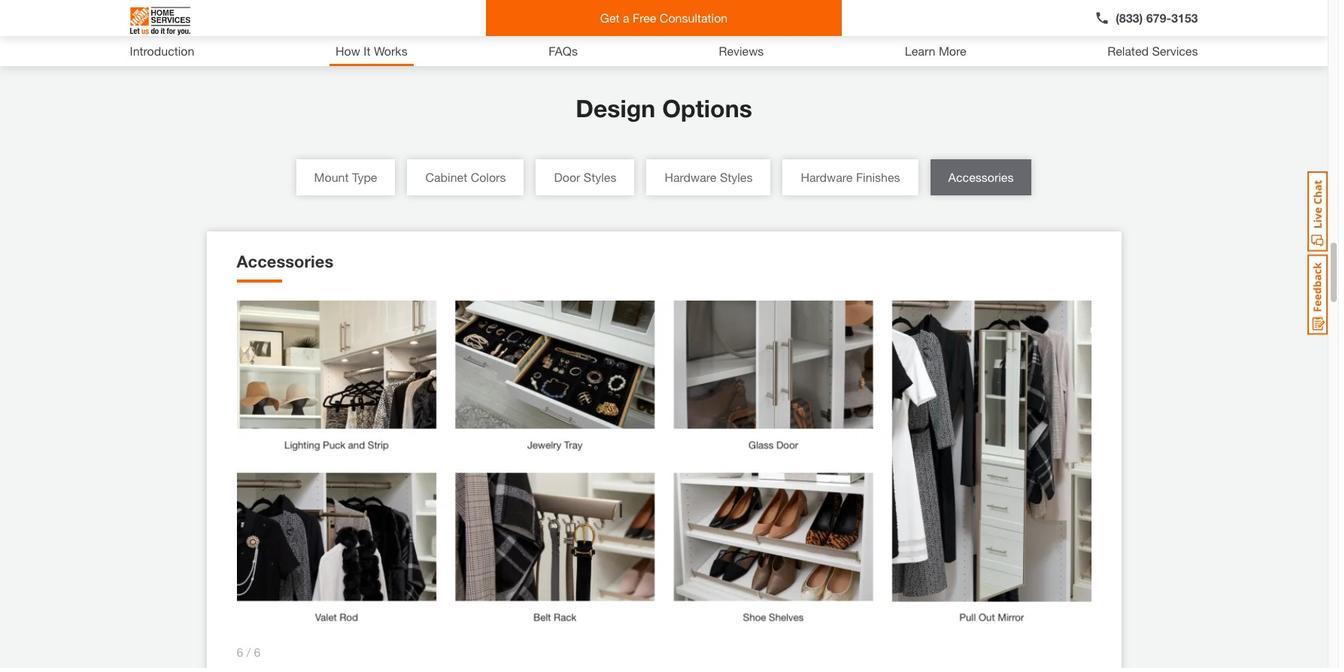 Task type: locate. For each thing, give the bounding box(es) containing it.
learn more
[[905, 44, 967, 58]]

colors
[[471, 170, 506, 185]]

accessories
[[949, 170, 1014, 185], [237, 252, 334, 272]]

2 hardware from the left
[[801, 170, 853, 185]]

hardware down the options
[[665, 170, 717, 185]]

1 styles from the left
[[584, 170, 617, 185]]

1 horizontal spatial 6
[[254, 645, 261, 660]]

1 horizontal spatial accessories
[[949, 170, 1014, 185]]

get a free consultation
[[600, 11, 728, 25]]

finishes
[[856, 170, 900, 185]]

door styles
[[554, 170, 617, 185]]

3153
[[1172, 11, 1198, 25]]

0 horizontal spatial 6
[[237, 645, 243, 660]]

learn
[[905, 44, 936, 58]]

styles inside button
[[584, 170, 617, 185]]

0 horizontal spatial hardware
[[665, 170, 717, 185]]

mount type
[[314, 170, 377, 185]]

hardware left finishes
[[801, 170, 853, 185]]

6
[[237, 645, 243, 660], [254, 645, 261, 660]]

related
[[1108, 44, 1149, 58]]

get a free consultation button
[[486, 0, 842, 36]]

styles down the options
[[720, 170, 753, 185]]

1 vertical spatial accessories
[[237, 252, 334, 272]]

2 styles from the left
[[720, 170, 753, 185]]

0 vertical spatial accessories
[[949, 170, 1014, 185]]

1 horizontal spatial hardware
[[801, 170, 853, 185]]

0 horizontal spatial accessories
[[237, 252, 334, 272]]

get
[[600, 11, 620, 25]]

1 horizontal spatial styles
[[720, 170, 753, 185]]

(833) 679-3153
[[1116, 11, 1198, 25]]

6 / 6
[[237, 645, 261, 660]]

consultation
[[660, 11, 728, 25]]

door styles button
[[536, 160, 635, 196]]

1 hardware from the left
[[665, 170, 717, 185]]

styles
[[584, 170, 617, 185], [720, 170, 753, 185]]

cabinet colors
[[426, 170, 506, 185]]

a
[[623, 11, 630, 25]]

door
[[554, 170, 580, 185]]

hardware styles
[[665, 170, 753, 185]]

6 right / on the left bottom
[[254, 645, 261, 660]]

0 horizontal spatial styles
[[584, 170, 617, 185]]

mount
[[314, 170, 349, 185]]

styles inside 'button'
[[720, 170, 753, 185]]

styles right door
[[584, 170, 617, 185]]

6 left / on the left bottom
[[237, 645, 243, 660]]

more
[[939, 44, 967, 58]]

cabinet
[[426, 170, 467, 185]]

hardware styles button
[[647, 160, 771, 196]]

hardware
[[665, 170, 717, 185], [801, 170, 853, 185]]



Task type: describe. For each thing, give the bounding box(es) containing it.
(833) 679-3153 link
[[1095, 9, 1198, 27]]

introduction
[[130, 44, 194, 58]]

design
[[576, 94, 656, 123]]

hardware for hardware finishes
[[801, 170, 853, 185]]

mount type button
[[296, 160, 395, 196]]

free
[[633, 11, 656, 25]]

/
[[247, 645, 251, 660]]

design options
[[576, 94, 752, 123]]

live chat image
[[1308, 172, 1328, 252]]

accessories inside button
[[949, 170, 1014, 185]]

styles for hardware styles
[[720, 170, 753, 185]]

1 6 from the left
[[237, 645, 243, 660]]

services
[[1152, 44, 1198, 58]]

(833)
[[1116, 11, 1143, 25]]

works
[[374, 44, 408, 58]]

cabinet colors button
[[407, 160, 524, 196]]

type
[[352, 170, 377, 185]]

faqs
[[549, 44, 578, 58]]

accessories button
[[931, 160, 1032, 196]]

how
[[336, 44, 360, 58]]

feedback link image
[[1308, 254, 1328, 336]]

how it works
[[336, 44, 408, 58]]

hardware finishes button
[[783, 160, 918, 196]]

679-
[[1147, 11, 1172, 25]]

do it for you logo image
[[130, 1, 190, 41]]

hardware finishes
[[801, 170, 900, 185]]

hardware for hardware styles
[[665, 170, 717, 185]]

reviews
[[719, 44, 764, 58]]

infopod - accessories - images image
[[237, 301, 1091, 626]]

related services
[[1108, 44, 1198, 58]]

2 6 from the left
[[254, 645, 261, 660]]

options
[[662, 94, 752, 123]]

it
[[364, 44, 371, 58]]

styles for door styles
[[584, 170, 617, 185]]



Task type: vqa. For each thing, say whether or not it's contained in the screenshot.
Maximum Air Volume (Cfm)
no



